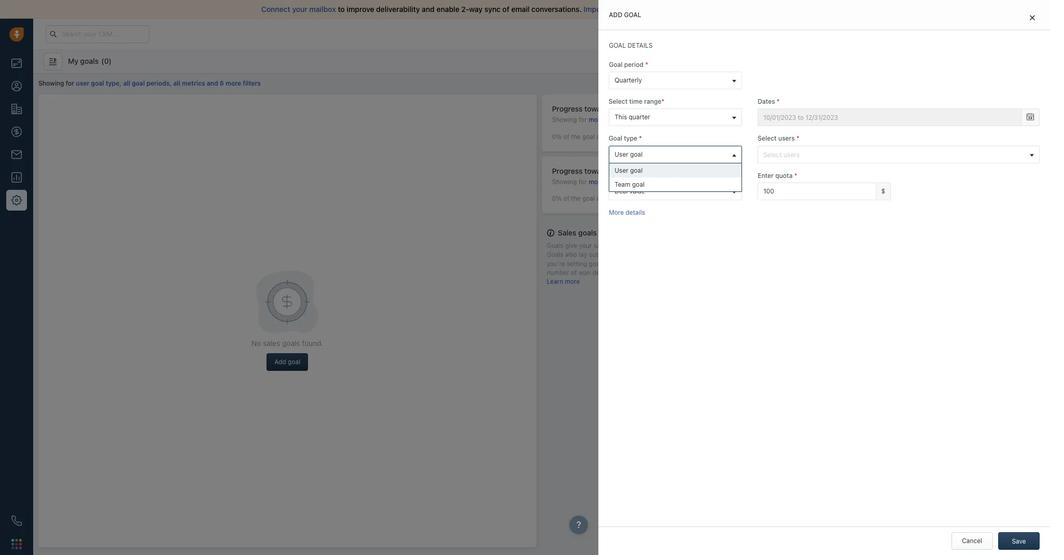 Task type: locate. For each thing, give the bounding box(es) containing it.
0 horizontal spatial select
[[609, 98, 628, 106]]

select for select time range
[[609, 98, 628, 106]]

2 goal from the top
[[609, 135, 623, 142]]

metrics up both on the right
[[686, 260, 708, 268]]

* right the period
[[646, 61, 649, 69]]

number
[[614, 166, 642, 175]]

1 monthly from the top
[[589, 116, 613, 124]]

import
[[584, 5, 607, 13]]

monthly link down progress towards number of deals goal
[[589, 178, 619, 186]]

to right mailbox
[[338, 5, 345, 13]]

1 vertical spatial towards
[[585, 166, 612, 175]]

deal value
[[615, 187, 645, 195]]

this quarter button
[[609, 109, 743, 126]]

conversations.
[[532, 5, 582, 13]]

achieved up more
[[597, 195, 623, 203]]

showing left "user"
[[38, 79, 64, 87]]

more right 6
[[226, 79, 241, 87]]

goal left the type
[[609, 135, 623, 142]]

the up sales goals
[[572, 195, 581, 203]]

None text field
[[758, 109, 1022, 126]]

2 vertical spatial the
[[627, 242, 637, 250]]

for left both on the right
[[685, 269, 694, 276]]

add goal
[[609, 11, 642, 19], [275, 358, 301, 366]]

0 vertical spatial progress
[[552, 104, 583, 113]]

1 vertical spatial add goal
[[275, 358, 301, 366]]

0 vertical spatial metrics
[[182, 79, 205, 87]]

goals up you're
[[547, 251, 564, 259]]

1 horizontal spatial sales
[[594, 242, 609, 250]]

metric *
[[609, 172, 633, 179]]

dialog containing add goal
[[599, 0, 1051, 555]]

save button
[[999, 532, 1041, 550]]

goal for goal period *
[[609, 61, 623, 69]]

1 vertical spatial goals
[[547, 251, 564, 259]]

in down needs
[[676, 251, 681, 259]]

no
[[252, 339, 261, 347]]

achieved
[[597, 133, 623, 140], [597, 195, 623, 203]]

progress towards number of deals goal
[[552, 166, 688, 175]]

monthly for deal
[[589, 116, 613, 124]]

value up quarter
[[631, 104, 649, 113]]

to up black
[[691, 242, 697, 250]]

in
[[808, 30, 813, 37], [676, 251, 681, 259]]

1 vertical spatial the
[[572, 195, 581, 203]]

all right import
[[609, 5, 617, 13]]

0 vertical spatial to
[[338, 5, 345, 13]]

sales right "no"
[[263, 339, 280, 347]]

2 towards from the top
[[585, 166, 612, 175]]

1 vertical spatial sales
[[594, 242, 609, 250]]

2 0% of the goal achieved from the top
[[552, 195, 623, 203]]

sales left data at top right
[[636, 5, 653, 13]]

quarterly
[[615, 76, 643, 84]]

monthly
[[589, 116, 613, 124], [589, 178, 613, 186]]

1 vertical spatial metrics
[[686, 260, 708, 268]]

showing for down progress towards deal value goal
[[552, 116, 589, 124]]

for down progress towards deal value goal
[[579, 116, 587, 124]]

like
[[710, 260, 719, 268]]

all right type,
[[123, 79, 130, 87]]

goal up "team goal" option
[[673, 166, 688, 175]]

achieved for deal
[[597, 133, 623, 140]]

1 horizontal spatial add
[[609, 11, 623, 19]]

your
[[292, 5, 308, 13], [618, 5, 634, 13], [580, 242, 592, 250], [717, 242, 730, 250], [601, 251, 614, 259]]

1 user goal from the top
[[615, 150, 643, 158]]

for inside 'goals give your sales team the direction it needs to move your business forward. goals also lay out your team's performance in black and white—especially when you're setting goals based on business-critical metrics like revenue earned and number of won deals. you can add these goals for both individuals and teams learn more'
[[685, 269, 694, 276]]

deals.
[[593, 269, 610, 276]]

needs
[[672, 242, 690, 250]]

1 vertical spatial add
[[275, 358, 286, 366]]

for left metric
[[579, 178, 587, 186]]

0 vertical spatial towards
[[585, 104, 612, 113]]

monthly link for deal
[[589, 116, 619, 124]]

0
[[104, 56, 109, 65]]

your up lay
[[580, 242, 592, 250]]

1 horizontal spatial select
[[758, 135, 777, 142]]

1 achieved from the top
[[597, 133, 623, 140]]

in left 21
[[808, 30, 813, 37]]

2 monthly link from the top
[[589, 178, 619, 186]]

0 vertical spatial the
[[572, 133, 581, 140]]

1 horizontal spatial more
[[565, 278, 580, 285]]

* right dates
[[777, 98, 780, 106]]

2 progress from the top
[[552, 166, 583, 175]]

showing down progress towards deal value goal
[[552, 116, 577, 124]]

your left mailbox
[[292, 5, 308, 13]]

add goal right import
[[609, 11, 642, 19]]

goal period *
[[609, 61, 649, 69]]

2 0% from the top
[[552, 195, 562, 203]]

user
[[615, 150, 629, 158], [615, 166, 629, 174]]

select
[[609, 98, 628, 106], [758, 135, 777, 142]]

performance
[[637, 251, 675, 259]]

dialog
[[599, 0, 1051, 555]]

2 goals from the top
[[547, 251, 564, 259]]

0 vertical spatial monthly link
[[589, 116, 619, 124]]

to inside 'goals give your sales team the direction it needs to move your business forward. goals also lay out your team's performance in black and white—especially when you're setting goals based on business-critical metrics like revenue earned and number of won deals. you can add these goals for both individuals and teams learn more'
[[691, 242, 697, 250]]

and down earned
[[744, 269, 754, 276]]

showing for progress towards deal value goal
[[552, 116, 577, 124]]

0 vertical spatial select
[[609, 98, 628, 106]]

achieved left the type
[[597, 133, 623, 140]]

select users *
[[758, 135, 800, 142]]

2 horizontal spatial all
[[609, 5, 617, 13]]

2 vertical spatial showing
[[552, 178, 577, 186]]

goals
[[547, 242, 564, 250], [547, 251, 564, 259]]

0 horizontal spatial metrics
[[182, 79, 205, 87]]

0 vertical spatial in
[[808, 30, 813, 37]]

0 vertical spatial 0%
[[552, 133, 562, 140]]

1 towards from the top
[[585, 104, 612, 113]]

monthly link down progress towards deal value goal
[[589, 116, 619, 124]]

1 vertical spatial value
[[630, 187, 645, 195]]

and
[[422, 5, 435, 13], [207, 79, 218, 87], [701, 251, 712, 259], [769, 260, 779, 268], [744, 269, 754, 276]]

0 horizontal spatial in
[[676, 251, 681, 259]]

monthly link
[[589, 116, 619, 124], [589, 178, 619, 186]]

1 vertical spatial user goal
[[615, 166, 643, 174]]

(
[[101, 56, 104, 65]]

the down progress towards deal value goal
[[572, 133, 581, 140]]

select left users
[[758, 135, 777, 142]]

user goal down the type
[[615, 150, 643, 158]]

won
[[579, 269, 591, 276]]

and left enable
[[422, 5, 435, 13]]

showing up sales
[[552, 178, 577, 186]]

deal value button
[[609, 183, 743, 200]]

2 user from the top
[[615, 166, 629, 174]]

1 vertical spatial 0%
[[552, 195, 562, 203]]

1 horizontal spatial to
[[691, 242, 697, 250]]

0 horizontal spatial add
[[275, 358, 286, 366]]

goal left the period
[[609, 61, 623, 69]]

0 vertical spatial monthly
[[589, 116, 613, 124]]

to
[[338, 5, 345, 13], [691, 242, 697, 250]]

deal
[[615, 187, 628, 195]]

0 horizontal spatial add goal
[[275, 358, 301, 366]]

all right periods,
[[173, 79, 181, 87]]

user goal up team goal on the right
[[615, 166, 643, 174]]

1 horizontal spatial metrics
[[686, 260, 708, 268]]

1 vertical spatial goal
[[609, 135, 623, 142]]

2 horizontal spatial sales
[[636, 5, 653, 13]]

monthly down progress towards deal value goal
[[589, 116, 613, 124]]

user up team
[[615, 166, 629, 174]]

critical
[[664, 260, 684, 268]]

goal
[[609, 61, 623, 69], [609, 135, 623, 142]]

list box
[[610, 163, 742, 191]]

2 achieved from the top
[[597, 195, 623, 203]]

1 vertical spatial showing for
[[552, 178, 589, 186]]

0 vertical spatial achieved
[[597, 133, 623, 140]]

user goal
[[615, 150, 643, 158], [615, 166, 643, 174]]

of down setting
[[571, 269, 577, 276]]

add goal down no sales goals found.
[[275, 358, 301, 366]]

1 goal from the top
[[609, 61, 623, 69]]

0 vertical spatial 0% of the goal achieved
[[552, 133, 623, 140]]

lay
[[579, 251, 588, 259]]

goals down critical
[[668, 269, 684, 276]]

1 progress from the top
[[552, 104, 583, 113]]

team goal
[[615, 180, 645, 188]]

sales up out
[[594, 242, 609, 250]]

earned
[[746, 260, 767, 268]]

0 vertical spatial goal
[[609, 61, 623, 69]]

goal down no sales goals found.
[[288, 358, 301, 366]]

your
[[767, 30, 780, 37]]

goals left "give"
[[547, 242, 564, 250]]

add inside add goal button
[[275, 358, 286, 366]]

quarter
[[629, 113, 651, 121]]

0 vertical spatial showing for
[[552, 116, 589, 124]]

1 horizontal spatial all
[[173, 79, 181, 87]]

goals right sales
[[579, 229, 597, 237]]

metrics inside 'goals give your sales team the direction it needs to move your business forward. goals also lay out your team's performance in black and white—especially when you're setting goals based on business-critical metrics like revenue earned and number of won deals. you can add these goals for both individuals and teams learn more'
[[686, 260, 708, 268]]

2 monthly from the top
[[589, 178, 613, 186]]

progress for progress towards number of deals goal
[[552, 166, 583, 175]]

your right 'move'
[[717, 242, 730, 250]]

in inside 'goals give your sales team the direction it needs to move your business forward. goals also lay out your team's performance in black and white—especially when you're setting goals based on business-critical metrics like revenue earned and number of won deals. you can add these goals for both individuals and teams learn more'
[[676, 251, 681, 259]]

1 vertical spatial more
[[565, 278, 580, 285]]

towards
[[585, 104, 612, 113], [585, 166, 612, 175]]

0 vertical spatial value
[[631, 104, 649, 113]]

0 vertical spatial user goal
[[615, 150, 643, 158]]

1 0% from the top
[[552, 133, 562, 140]]

showing for for progress towards number of deals goal
[[552, 178, 589, 186]]

1 monthly link from the top
[[589, 116, 619, 124]]

for left "user"
[[66, 79, 74, 87]]

1 vertical spatial to
[[691, 242, 697, 250]]

0 vertical spatial add
[[609, 11, 623, 19]]

1 vertical spatial 0% of the goal achieved
[[552, 195, 623, 203]]

goal down progress towards deal value goal
[[583, 133, 595, 140]]

value inside button
[[630, 187, 645, 195]]

more inside 'goals give your sales team the direction it needs to move your business forward. goals also lay out your team's performance in black and white—especially when you're setting goals based on business-critical metrics like revenue earned and number of won deals. you can add these goals for both individuals and teams learn more'
[[565, 278, 580, 285]]

way
[[469, 5, 483, 13]]

select time range *
[[609, 98, 665, 106]]

1 vertical spatial progress
[[552, 166, 583, 175]]

1 vertical spatial user
[[615, 166, 629, 174]]

Enter value number field
[[758, 183, 877, 200]]

direction
[[639, 242, 665, 250]]

user down goal type *
[[615, 150, 629, 158]]

1 showing for from the top
[[552, 116, 589, 124]]

1 vertical spatial achieved
[[597, 195, 623, 203]]

user goal option
[[610, 163, 742, 177]]

towards left number
[[585, 166, 612, 175]]

the up team's
[[627, 242, 637, 250]]

value right the deal
[[630, 187, 645, 195]]

save
[[1013, 538, 1027, 545]]

showing for left metric
[[552, 178, 589, 186]]

1 0% of the goal achieved from the top
[[552, 133, 623, 140]]

add right import
[[609, 11, 623, 19]]

1 user from the top
[[615, 150, 629, 158]]

showing
[[38, 79, 64, 87], [552, 116, 577, 124], [552, 178, 577, 186]]

achieved for number
[[597, 195, 623, 203]]

forward.
[[759, 242, 783, 250]]

)
[[109, 56, 112, 65]]

0% of the goal achieved for number
[[552, 195, 623, 203]]

showing for
[[552, 116, 589, 124], [552, 178, 589, 186]]

0 vertical spatial showing
[[38, 79, 64, 87]]

add down no sales goals found.
[[275, 358, 286, 366]]

goal down the type
[[631, 150, 643, 158]]

the
[[572, 133, 581, 140], [572, 195, 581, 203], [627, 242, 637, 250]]

0% of the goal achieved up more
[[552, 195, 623, 203]]

you're
[[547, 260, 566, 268]]

2 showing for from the top
[[552, 178, 589, 186]]

ends
[[793, 30, 807, 37]]

1 vertical spatial monthly
[[589, 178, 613, 186]]

0% of the goal achieved down progress towards deal value goal
[[552, 133, 623, 140]]

0 vertical spatial add goal
[[609, 11, 642, 19]]

of inside 'goals give your sales team the direction it needs to move your business forward. goals also lay out your team's performance in black and white—especially when you're setting goals based on business-critical metrics like revenue earned and number of won deals. you can add these goals for both individuals and teams learn more'
[[571, 269, 577, 276]]

goal left periods,
[[132, 79, 145, 87]]

dates
[[758, 98, 776, 106]]

1 vertical spatial in
[[676, 251, 681, 259]]

more down won
[[565, 278, 580, 285]]

1 vertical spatial select
[[758, 135, 777, 142]]

1 vertical spatial monthly link
[[589, 178, 619, 186]]

select up this
[[609, 98, 628, 106]]

goal right "user"
[[91, 79, 104, 87]]

0 vertical spatial goals
[[547, 242, 564, 250]]

2 user goal from the top
[[615, 166, 643, 174]]

add
[[609, 11, 623, 19], [275, 358, 286, 366]]

1 vertical spatial showing
[[552, 116, 577, 124]]

0 vertical spatial user
[[615, 150, 629, 158]]

monthly down progress towards number of deals goal
[[589, 178, 613, 186]]

2 vertical spatial sales
[[263, 339, 280, 347]]

black
[[683, 251, 699, 259]]

sync
[[485, 5, 501, 13]]

1 horizontal spatial add goal
[[609, 11, 642, 19]]

quota
[[776, 172, 793, 179]]

setting
[[567, 260, 588, 268]]

0 horizontal spatial more
[[226, 79, 241, 87]]

deal
[[614, 104, 629, 113]]

* right users
[[797, 135, 800, 142]]

0% for progress towards number of deals goal
[[552, 195, 562, 203]]

metrics left 6
[[182, 79, 205, 87]]

period
[[625, 61, 644, 69]]

towards left deal
[[585, 104, 612, 113]]

team's
[[615, 251, 635, 259]]

Select users search field
[[761, 149, 1027, 160]]

goal type *
[[609, 135, 643, 142]]

based
[[607, 260, 625, 268]]



Task type: vqa. For each thing, say whether or not it's contained in the screenshot.
Black
yes



Task type: describe. For each thing, give the bounding box(es) containing it.
dates *
[[758, 98, 780, 106]]

of up sales
[[564, 195, 570, 203]]

enable
[[437, 5, 460, 13]]

learn
[[547, 278, 564, 285]]

sales inside 'goals give your sales team the direction it needs to move your business forward. goals also lay out your team's performance in black and white—especially when you're setting goals based on business-critical metrics like revenue earned and number of won deals. you can add these goals for both individuals and teams learn more'
[[594, 242, 609, 250]]

user goal inside dropdown button
[[615, 150, 643, 158]]

goal inside dropdown button
[[631, 150, 643, 158]]

user goal type, all goal periods, all metrics and 6 more filters link
[[76, 79, 261, 87]]

progress for progress towards deal value goal
[[552, 104, 583, 113]]

these
[[650, 269, 666, 276]]

0 horizontal spatial all
[[123, 79, 130, 87]]

business-
[[636, 260, 664, 268]]

the for progress towards number of deals goal
[[572, 195, 581, 203]]

add
[[637, 269, 648, 276]]

import all your sales data link
[[584, 5, 672, 13]]

enter quota *
[[758, 172, 798, 179]]

towards for number
[[585, 166, 612, 175]]

periods,
[[147, 79, 172, 87]]

my goals ( 0 )
[[68, 56, 112, 65]]

the inside 'goals give your sales team the direction it needs to move your business forward. goals also lay out your team's performance in black and white—especially when you're setting goals based on business-critical metrics like revenue earned and number of won deals. you can add these goals for both individuals and teams learn more'
[[627, 242, 637, 250]]

goal left the deal
[[583, 195, 595, 203]]

what's new image
[[976, 31, 983, 38]]

phone image
[[11, 516, 22, 526]]

and left 6
[[207, 79, 218, 87]]

details
[[628, 42, 653, 49]]

0 vertical spatial more
[[226, 79, 241, 87]]

goals give your sales team the direction it needs to move your business forward. goals also lay out your team's performance in black and white—especially when you're setting goals based on business-critical metrics like revenue earned and number of won deals. you can add these goals for both individuals and teams learn more
[[547, 242, 783, 285]]

* up this quarter button
[[662, 98, 665, 106]]

this quarter
[[615, 113, 651, 121]]

* right quota
[[795, 172, 798, 179]]

your up based
[[601, 251, 614, 259]]

more details
[[609, 208, 646, 216]]

filters
[[243, 79, 261, 87]]

send email image
[[948, 29, 955, 38]]

no sales goals found.
[[252, 339, 324, 347]]

email
[[512, 5, 530, 13]]

sales
[[558, 229, 577, 237]]

deals
[[653, 166, 671, 175]]

list box containing user goal
[[610, 163, 742, 191]]

sales goals
[[558, 229, 597, 237]]

user inside dropdown button
[[615, 150, 629, 158]]

you
[[612, 269, 623, 276]]

teams
[[756, 269, 774, 276]]

white—especially
[[713, 251, 764, 259]]

user inside option
[[615, 166, 629, 174]]

metric
[[609, 172, 629, 179]]

showing for for progress towards deal value goal
[[552, 116, 589, 124]]

individuals
[[711, 269, 742, 276]]

plans
[[879, 30, 895, 37]]

0 horizontal spatial to
[[338, 5, 345, 13]]

monthly link for number
[[589, 178, 619, 186]]

number
[[547, 269, 570, 276]]

of right sync
[[503, 5, 510, 13]]

0% of the goal achieved for deal
[[552, 133, 623, 140]]

goal details
[[609, 42, 653, 49]]

cancel
[[963, 537, 983, 545]]

users
[[779, 135, 795, 142]]

towards for deal
[[585, 104, 612, 113]]

and down when
[[769, 260, 779, 268]]

details
[[626, 208, 646, 216]]

your right import
[[618, 5, 634, 13]]

user
[[76, 79, 89, 87]]

team
[[611, 242, 626, 250]]

0 vertical spatial sales
[[636, 5, 653, 13]]

and down 'move'
[[701, 251, 712, 259]]

* right the type
[[640, 135, 643, 142]]

1 horizontal spatial in
[[808, 30, 813, 37]]

goals down deal
[[619, 116, 636, 124]]

of down progress towards deal value goal
[[564, 133, 570, 140]]

type,
[[106, 79, 122, 87]]

also
[[566, 251, 578, 259]]

enter
[[758, 172, 774, 179]]

my
[[68, 56, 78, 65]]

trial
[[781, 30, 792, 37]]

range
[[645, 98, 662, 106]]

* up team goal on the right
[[630, 172, 633, 179]]

team goal option
[[610, 177, 742, 191]]

mailbox
[[310, 5, 336, 13]]

on
[[627, 260, 634, 268]]

21
[[815, 30, 821, 37]]

6
[[220, 79, 224, 87]]

select for select users
[[758, 135, 777, 142]]

2-
[[462, 5, 469, 13]]

phone element
[[6, 511, 27, 531]]

goals up add goal button
[[282, 339, 300, 347]]

explore plans link
[[849, 28, 901, 40]]

1 goals from the top
[[547, 242, 564, 250]]

goal
[[609, 42, 626, 49]]

give
[[566, 242, 578, 250]]

learn more link
[[547, 278, 580, 285]]

0% for progress towards deal value goal
[[552, 133, 562, 140]]

user goal button
[[609, 146, 743, 163]]

explore plans
[[855, 30, 895, 37]]

more
[[609, 208, 624, 216]]

improve
[[347, 5, 375, 13]]

goals left "("
[[80, 56, 99, 65]]

goal right team
[[633, 180, 645, 188]]

type
[[625, 135, 638, 142]]

out
[[589, 251, 599, 259]]

goals up 'deal value'
[[619, 178, 636, 186]]

add goal inside button
[[275, 358, 301, 366]]

connect
[[262, 5, 291, 13]]

deliverability
[[376, 5, 420, 13]]

more details link
[[609, 208, 646, 216]]

it
[[666, 242, 670, 250]]

add inside "dialog"
[[609, 11, 623, 19]]

close image
[[1031, 15, 1036, 21]]

move
[[699, 242, 715, 250]]

$
[[882, 187, 886, 195]]

cancel button
[[952, 532, 994, 550]]

showing for user goal type, all goal periods, all metrics and 6 more filters
[[38, 79, 261, 87]]

goal right the time
[[651, 104, 666, 113]]

days
[[823, 30, 835, 37]]

Search your CRM... text field
[[46, 25, 149, 43]]

goal for goal type *
[[609, 135, 623, 142]]

showing for progress towards number of deals goal
[[552, 178, 577, 186]]

monthly for number
[[589, 178, 613, 186]]

user goal inside option
[[615, 166, 643, 174]]

goal inside button
[[288, 358, 301, 366]]

this
[[615, 113, 628, 121]]

goal up team goal on the right
[[631, 166, 643, 174]]

both
[[695, 269, 709, 276]]

can
[[625, 269, 635, 276]]

freshworks switcher image
[[11, 539, 22, 549]]

connect your mailbox to improve deliverability and enable 2-way sync of email conversations. import all your sales data
[[262, 5, 670, 13]]

connect your mailbox link
[[262, 5, 338, 13]]

goals down out
[[589, 260, 605, 268]]

the for progress towards deal value goal
[[572, 133, 581, 140]]

0 horizontal spatial sales
[[263, 339, 280, 347]]

goal left data at top right
[[625, 11, 642, 19]]

of left deals at the right of page
[[644, 166, 651, 175]]

quarterly button
[[609, 72, 743, 89]]



